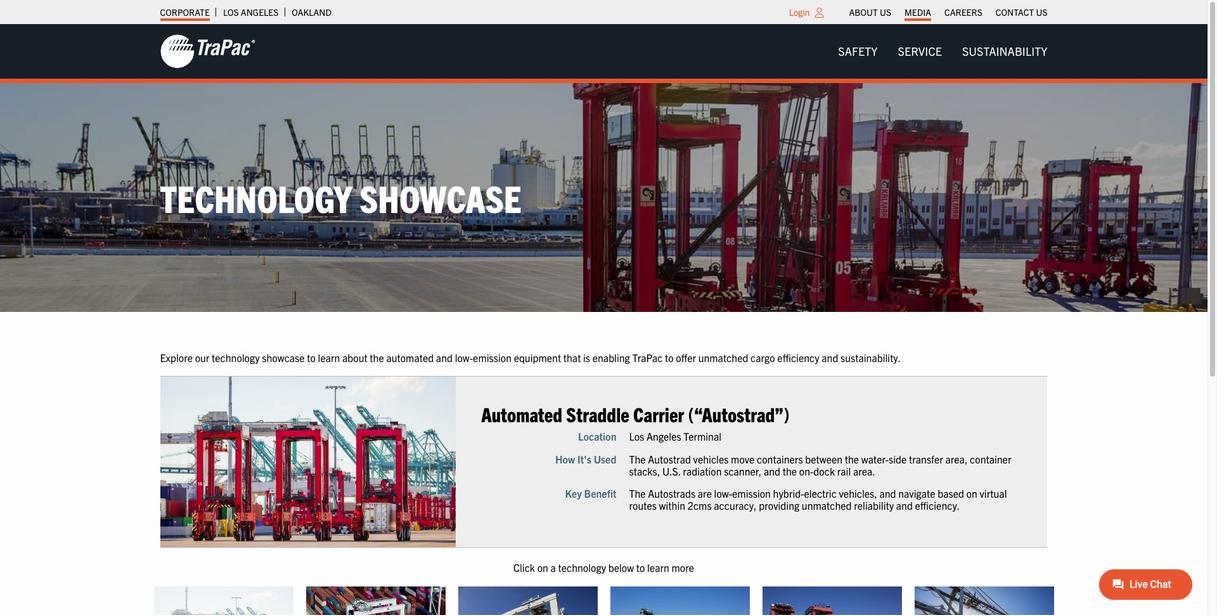 Task type: vqa. For each thing, say whether or not it's contained in the screenshot.
the bottom 'For'
no



Task type: locate. For each thing, give the bounding box(es) containing it.
1 vertical spatial angeles
[[647, 430, 682, 443]]

the down stacks,
[[630, 487, 646, 500]]

the
[[630, 453, 646, 465], [630, 487, 646, 500]]

los inside the automated straddle carrier ("autostrad") main content
[[630, 430, 645, 443]]

technology
[[212, 351, 260, 364], [559, 562, 606, 574]]

to
[[307, 351, 316, 364], [665, 351, 674, 364], [637, 562, 645, 574]]

about
[[850, 6, 878, 18]]

to right 'below'
[[637, 562, 645, 574]]

0 vertical spatial menu bar
[[843, 3, 1055, 21]]

on
[[967, 487, 978, 500], [538, 562, 549, 574]]

the for the autostrad vehicles move containers between the water-side transfer area, container stacks, u.s. radiation scanner, and the on-dock rail area.
[[630, 453, 646, 465]]

0 horizontal spatial los
[[223, 6, 239, 18]]

technology right our
[[212, 351, 260, 364]]

emission left "equipment"
[[473, 351, 512, 364]]

1 vertical spatial los
[[630, 430, 645, 443]]

angeles left the oakland
[[241, 6, 279, 18]]

automated straddle carrier ("autostrad") main content
[[147, 350, 1218, 615]]

and up hybrid- on the right bottom of the page
[[764, 465, 781, 478]]

the inside the autostrads are low-emission hybrid-electric vehicles, and navigate based on virtual routes within 2cms accuracy, providing unmatched reliability and efficiency.
[[630, 487, 646, 500]]

0 horizontal spatial unmatched
[[699, 351, 749, 364]]

trapac los angeles automated radiation scanning image
[[763, 587, 902, 615]]

benefit
[[585, 487, 617, 500]]

us right about
[[880, 6, 892, 18]]

0 vertical spatial low-
[[455, 351, 473, 364]]

stacks,
[[630, 465, 661, 478]]

the for the autostrads are low-emission hybrid-electric vehicles, and navigate based on virtual routes within 2cms accuracy, providing unmatched reliability and efficiency.
[[630, 487, 646, 500]]

1 vertical spatial technology
[[559, 562, 606, 574]]

learn left about at the bottom left of the page
[[318, 351, 340, 364]]

menu bar containing about us
[[843, 3, 1055, 21]]

straddle
[[567, 402, 630, 426]]

1 the from the top
[[630, 453, 646, 465]]

technology
[[160, 174, 352, 220]]

on left a
[[538, 562, 549, 574]]

1 horizontal spatial us
[[1037, 6, 1048, 18]]

0 horizontal spatial angeles
[[241, 6, 279, 18]]

and inside 'the autostrad vehicles move containers between the water-side transfer area, container stacks, u.s. radiation scanner, and the on-dock rail area.'
[[764, 465, 781, 478]]

cargo
[[751, 351, 776, 364]]

how
[[556, 453, 575, 465]]

1 horizontal spatial technology
[[559, 562, 606, 574]]

1 vertical spatial menu bar
[[829, 39, 1058, 64]]

0 vertical spatial los
[[223, 6, 239, 18]]

us right contact
[[1037, 6, 1048, 18]]

emission
[[473, 351, 512, 364], [733, 487, 771, 500]]

login
[[790, 6, 810, 18]]

oakland
[[292, 6, 332, 18]]

the left on-
[[783, 465, 797, 478]]

0 horizontal spatial learn
[[318, 351, 340, 364]]

the left water-
[[845, 453, 860, 465]]

corporate
[[160, 6, 210, 18]]

unmatched down 'dock'
[[802, 499, 852, 512]]

the right about at the bottom left of the page
[[370, 351, 384, 364]]

0 vertical spatial learn
[[318, 351, 340, 364]]

and
[[436, 351, 453, 364], [822, 351, 839, 364], [764, 465, 781, 478], [880, 487, 897, 500], [897, 499, 913, 512]]

dock
[[814, 465, 835, 478]]

trapac los angeles automated straddle carrier image
[[160, 377, 456, 548], [154, 587, 293, 615]]

between
[[806, 453, 843, 465]]

1 horizontal spatial angeles
[[647, 430, 682, 443]]

area,
[[946, 453, 968, 465]]

technology right a
[[559, 562, 606, 574]]

that
[[564, 351, 581, 364]]

on-
[[800, 465, 814, 478]]

the inside 'the autostrad vehicles move containers between the water-side transfer area, container stacks, u.s. radiation scanner, and the on-dock rail area.'
[[630, 453, 646, 465]]

1 horizontal spatial low-
[[715, 487, 733, 500]]

and right automated
[[436, 351, 453, 364]]

2 us from the left
[[1037, 6, 1048, 18]]

unmatched right offer
[[699, 351, 749, 364]]

1 vertical spatial low-
[[715, 487, 733, 500]]

0 horizontal spatial emission
[[473, 351, 512, 364]]

angeles up autostrad
[[647, 430, 682, 443]]

1 vertical spatial on
[[538, 562, 549, 574]]

virtual
[[980, 487, 1008, 500]]

us
[[880, 6, 892, 18], [1037, 6, 1048, 18]]

the autostrads are low-emission hybrid-electric vehicles, and navigate based on virtual routes within 2cms accuracy, providing unmatched reliability and efficiency.
[[630, 487, 1008, 512]]

0 vertical spatial technology
[[212, 351, 260, 364]]

2 horizontal spatial to
[[665, 351, 674, 364]]

the left autostrad
[[630, 453, 646, 465]]

sustainability link
[[953, 39, 1058, 64]]

los
[[223, 6, 239, 18], [630, 430, 645, 443]]

1 vertical spatial learn
[[648, 562, 670, 574]]

learn
[[318, 351, 340, 364], [648, 562, 670, 574]]

contact us link
[[996, 3, 1048, 21]]

los for los angeles
[[223, 6, 239, 18]]

emission inside the autostrads are low-emission hybrid-electric vehicles, and navigate based on virtual routes within 2cms accuracy, providing unmatched reliability and efficiency.
[[733, 487, 771, 500]]

to right showcase
[[307, 351, 316, 364]]

1 us from the left
[[880, 6, 892, 18]]

about
[[343, 351, 368, 364]]

scanner,
[[725, 465, 762, 478]]

low-
[[455, 351, 473, 364], [715, 487, 733, 500]]

based
[[938, 487, 965, 500]]

container
[[971, 453, 1012, 465]]

0 vertical spatial the
[[630, 453, 646, 465]]

key benefit
[[565, 487, 617, 500]]

menu bar
[[843, 3, 1055, 21], [829, 39, 1058, 64]]

move
[[731, 453, 755, 465]]

menu bar up service
[[843, 3, 1055, 21]]

trapac
[[633, 351, 663, 364]]

1 vertical spatial unmatched
[[802, 499, 852, 512]]

0 vertical spatial unmatched
[[699, 351, 749, 364]]

low- right are
[[715, 487, 733, 500]]

1 horizontal spatial unmatched
[[802, 499, 852, 512]]

menu bar down "careers"
[[829, 39, 1058, 64]]

to left offer
[[665, 351, 674, 364]]

1 horizontal spatial the
[[783, 465, 797, 478]]

learn left more at the right of page
[[648, 562, 670, 574]]

2cms
[[688, 499, 712, 512]]

containers
[[757, 453, 803, 465]]

1 horizontal spatial on
[[967, 487, 978, 500]]

1 horizontal spatial emission
[[733, 487, 771, 500]]

0 vertical spatial on
[[967, 487, 978, 500]]

1 vertical spatial emission
[[733, 487, 771, 500]]

hybrid-
[[774, 487, 805, 500]]

used
[[594, 453, 617, 465]]

autostrads
[[648, 487, 696, 500]]

los up corporate image
[[223, 6, 239, 18]]

electric
[[805, 487, 837, 500]]

unmatched
[[699, 351, 749, 364], [802, 499, 852, 512]]

angeles
[[241, 6, 279, 18], [647, 430, 682, 443]]

about us
[[850, 6, 892, 18]]

los for los angeles terminal
[[630, 430, 645, 443]]

angeles inside the automated straddle carrier ("autostrad") main content
[[647, 430, 682, 443]]

unmatched inside the autostrads are low-emission hybrid-electric vehicles, and navigate based on virtual routes within 2cms accuracy, providing unmatched reliability and efficiency.
[[802, 499, 852, 512]]

water-
[[862, 453, 889, 465]]

emission down scanner,
[[733, 487, 771, 500]]

0 vertical spatial angeles
[[241, 6, 279, 18]]

the
[[370, 351, 384, 364], [845, 453, 860, 465], [783, 465, 797, 478]]

1 horizontal spatial los
[[630, 430, 645, 443]]

1 vertical spatial the
[[630, 487, 646, 500]]

radiation
[[683, 465, 722, 478]]

los down the automated straddle carrier ("autostrad")
[[630, 430, 645, 443]]

2 the from the top
[[630, 487, 646, 500]]

0 horizontal spatial us
[[880, 6, 892, 18]]

1 horizontal spatial learn
[[648, 562, 670, 574]]

on right based
[[967, 487, 978, 500]]

our
[[195, 351, 210, 364]]

how it's used
[[556, 453, 617, 465]]

low- right automated
[[455, 351, 473, 364]]



Task type: describe. For each thing, give the bounding box(es) containing it.
terminal
[[684, 430, 722, 443]]

corporate image
[[160, 34, 255, 69]]

and right the efficiency
[[822, 351, 839, 364]]

the autostrad vehicles move containers between the water-side transfer area, container stacks, u.s. radiation scanner, and the on-dock rail area.
[[630, 453, 1012, 478]]

on inside the autostrads are low-emission hybrid-electric vehicles, and navigate based on virtual routes within 2cms accuracy, providing unmatched reliability and efficiency.
[[967, 487, 978, 500]]

safety link
[[829, 39, 888, 64]]

are
[[698, 487, 712, 500]]

0 horizontal spatial on
[[538, 562, 549, 574]]

us for contact us
[[1037, 6, 1048, 18]]

navigate
[[899, 487, 936, 500]]

los angeles
[[223, 6, 279, 18]]

efficiency
[[778, 351, 820, 364]]

enabling
[[593, 351, 630, 364]]

1 horizontal spatial to
[[637, 562, 645, 574]]

below
[[609, 562, 634, 574]]

service
[[899, 44, 943, 58]]

routes
[[630, 499, 657, 512]]

angeles for los angeles terminal
[[647, 430, 682, 443]]

offer
[[676, 351, 697, 364]]

0 horizontal spatial technology
[[212, 351, 260, 364]]

location
[[579, 430, 617, 443]]

accuracy,
[[714, 499, 757, 512]]

media
[[905, 6, 932, 18]]

autostrad
[[648, 453, 691, 465]]

login link
[[790, 6, 810, 18]]

0 vertical spatial emission
[[473, 351, 512, 364]]

1 vertical spatial trapac los angeles automated straddle carrier image
[[154, 587, 293, 615]]

a
[[551, 562, 556, 574]]

safety
[[839, 44, 878, 58]]

0 horizontal spatial the
[[370, 351, 384, 364]]

click
[[514, 562, 535, 574]]

sustainability
[[963, 44, 1048, 58]]

click on a technology below to learn more
[[514, 562, 695, 574]]

trapac los angeles automated stacking crane image
[[306, 587, 446, 615]]

explore
[[160, 351, 193, 364]]

providing
[[760, 499, 800, 512]]

automated straddle carrier ("autostrad")
[[482, 402, 790, 426]]

rail
[[838, 465, 851, 478]]

automated
[[387, 351, 434, 364]]

more
[[672, 562, 695, 574]]

contact us
[[996, 6, 1048, 18]]

transfer
[[910, 453, 944, 465]]

media link
[[905, 3, 932, 21]]

efficiency.
[[916, 499, 960, 512]]

menu bar containing safety
[[829, 39, 1058, 64]]

0 vertical spatial trapac los angeles automated straddle carrier image
[[160, 377, 456, 548]]

contact
[[996, 6, 1035, 18]]

is
[[584, 351, 591, 364]]

careers link
[[945, 3, 983, 21]]

los angeles terminal
[[630, 430, 722, 443]]

automated
[[482, 402, 563, 426]]

0 horizontal spatial low-
[[455, 351, 473, 364]]

sustainability.
[[841, 351, 901, 364]]

showcase
[[360, 174, 522, 220]]

technology showcase
[[160, 174, 522, 220]]

los angeles link
[[223, 3, 279, 21]]

angeles for los angeles
[[241, 6, 279, 18]]

explore our technology showcase to learn about the automated and low-emission equipment that is enabling trapac to offer unmatched cargo efficiency and sustainability.
[[160, 351, 901, 364]]

corporate link
[[160, 3, 210, 21]]

careers
[[945, 6, 983, 18]]

and left navigate
[[880, 487, 897, 500]]

area.
[[854, 465, 876, 478]]

us for about us
[[880, 6, 892, 18]]

carrier
[[634, 402, 685, 426]]

("autostrad")
[[689, 402, 790, 426]]

and right reliability
[[897, 499, 913, 512]]

oakland link
[[292, 3, 332, 21]]

vehicles
[[694, 453, 729, 465]]

vehicles,
[[840, 487, 878, 500]]

equipment
[[514, 351, 561, 364]]

low- inside the autostrads are low-emission hybrid-electric vehicles, and navigate based on virtual routes within 2cms accuracy, providing unmatched reliability and efficiency.
[[715, 487, 733, 500]]

reliability
[[855, 499, 895, 512]]

key
[[565, 487, 582, 500]]

u.s.
[[663, 465, 681, 478]]

side
[[889, 453, 907, 465]]

light image
[[815, 8, 824, 18]]

2 horizontal spatial the
[[845, 453, 860, 465]]

within
[[659, 499, 686, 512]]

about us link
[[850, 3, 892, 21]]

service link
[[888, 39, 953, 64]]

0 horizontal spatial to
[[307, 351, 316, 364]]

showcase
[[262, 351, 305, 364]]

it's
[[578, 453, 592, 465]]



